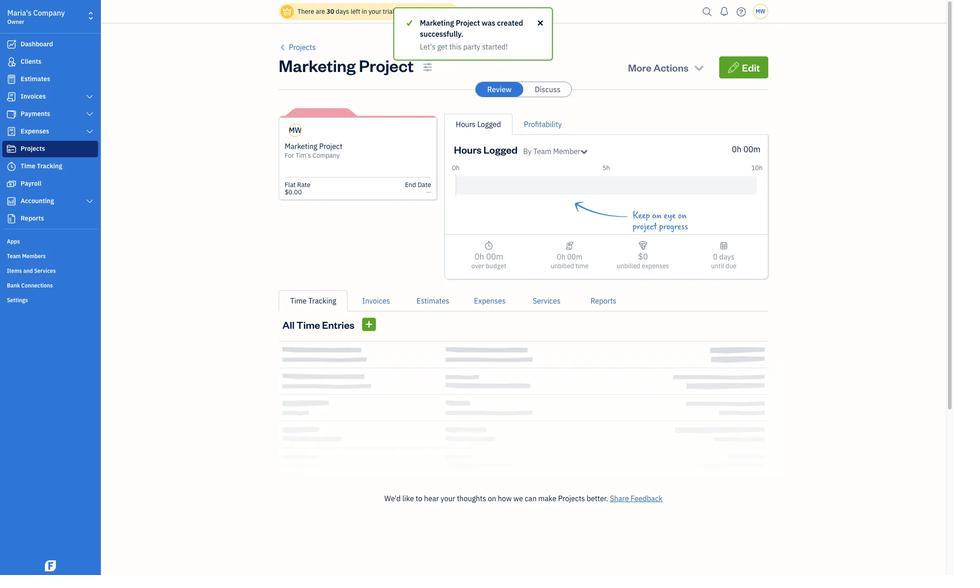 Task type: describe. For each thing, give the bounding box(es) containing it.
1 horizontal spatial estimates
[[417, 296, 450, 305]]

chevronleft image
[[279, 42, 287, 53]]

all
[[283, 318, 295, 331]]

dashboard
[[21, 40, 53, 48]]

invoices link inside main element
[[2, 89, 98, 105]]

1 horizontal spatial reports
[[591, 296, 617, 305]]

accounting
[[21, 197, 54, 205]]

profitability button
[[524, 119, 562, 130]]

share
[[610, 494, 629, 503]]

settings link
[[2, 293, 98, 307]]

hours inside button
[[456, 120, 476, 129]]

0 vertical spatial reports link
[[2, 211, 98, 227]]

left
[[351, 7, 360, 16]]

days inside '0 days until due'
[[720, 252, 735, 261]]

1 horizontal spatial reports link
[[575, 290, 632, 311]]

0 horizontal spatial your
[[369, 7, 381, 16]]

estimates link for right "expenses" link
[[405, 290, 462, 311]]

00m for 0h 00m unbilled time
[[567, 252, 583, 261]]

edit link
[[719, 56, 769, 78]]

for
[[285, 151, 294, 160]]

time entry menu image
[[365, 319, 373, 330]]

all time entries
[[283, 318, 355, 331]]

clients link
[[2, 54, 98, 70]]

more actions button
[[620, 56, 714, 78]]

chart image
[[6, 197, 17, 206]]

keep
[[633, 211, 650, 221]]

created
[[497, 18, 523, 28]]

status containing marketing project was created successfully.
[[0, 7, 947, 61]]

successfully.
[[420, 29, 464, 39]]

feedback
[[631, 494, 663, 503]]

time tracking inside main element
[[21, 162, 62, 170]]

0h 00m
[[732, 144, 761, 155]]

end
[[405, 181, 416, 189]]

chevron large down image for expenses
[[86, 128, 94, 135]]

bank connections link
[[2, 278, 98, 292]]

expenses image
[[639, 240, 648, 251]]

0h 00m unbilled time
[[551, 252, 589, 270]]

client image
[[6, 57, 17, 67]]

1 horizontal spatial invoices link
[[348, 290, 405, 311]]

discuss link
[[524, 82, 572, 97]]

in
[[362, 7, 367, 16]]

maria's
[[7, 8, 32, 17]]

party
[[463, 42, 481, 51]]

apps
[[7, 238, 20, 245]]

settings
[[7, 297, 28, 304]]

entries
[[322, 318, 355, 331]]

chevrondown image
[[693, 61, 706, 74]]

team members
[[7, 253, 46, 260]]

projects inside main element
[[21, 144, 45, 153]]

flat
[[285, 181, 296, 189]]

0h for 0h 00m unbilled time
[[557, 252, 566, 261]]

there
[[298, 7, 314, 16]]

1 horizontal spatial time tracking link
[[279, 290, 348, 311]]

by
[[523, 147, 532, 156]]

0h 00m over budget
[[472, 251, 507, 270]]

freshbooks image
[[43, 560, 58, 571]]

marketing project was created successfully. let's get this party started!
[[420, 18, 523, 51]]

chevron large down image for invoices
[[86, 93, 94, 100]]

projects link
[[2, 141, 98, 157]]

estimates inside main element
[[21, 75, 50, 83]]

$0 unbilled expenses
[[617, 251, 669, 270]]

dashboard image
[[6, 40, 17, 49]]

share feedback button
[[610, 493, 663, 504]]

0 vertical spatial days
[[336, 7, 349, 16]]

unbilled inside the $0 unbilled expenses
[[617, 262, 641, 270]]

payroll
[[21, 179, 41, 188]]

1 vertical spatial time
[[290, 296, 307, 305]]

upgrade
[[400, 7, 425, 16]]

date
[[418, 181, 431, 189]]

tracking inside main element
[[37, 162, 62, 170]]

0 horizontal spatial on
[[488, 494, 496, 503]]

30
[[327, 7, 334, 16]]

was
[[482, 18, 496, 28]]

there are 30 days left in your trial. upgrade account
[[298, 7, 451, 16]]

payments link
[[2, 106, 98, 122]]

by team member
[[523, 147, 581, 156]]

profitability
[[524, 120, 562, 129]]

marketing for marketing project was created successfully. let's get this party started!
[[420, 18, 454, 28]]

we'd like to hear your thoughts on how we can make projects better. share feedback
[[385, 494, 663, 503]]

1 vertical spatial tracking
[[309, 296, 336, 305]]

on inside keep an eye on project progress
[[678, 211, 687, 221]]

marketing project
[[279, 55, 414, 76]]

payroll link
[[2, 176, 98, 192]]

due
[[726, 262, 737, 270]]

expenses
[[642, 262, 669, 270]]

we'd
[[385, 494, 401, 503]]

2 horizontal spatial projects
[[558, 494, 585, 503]]

2 vertical spatial time
[[297, 318, 320, 331]]

accounting link
[[2, 193, 98, 210]]

started!
[[482, 42, 508, 51]]

end date —
[[405, 181, 431, 196]]

1 vertical spatial invoices
[[362, 296, 390, 305]]

member
[[553, 147, 581, 156]]

thoughts
[[457, 494, 486, 503]]

we
[[514, 494, 523, 503]]

settings for this project image
[[423, 62, 432, 73]]

10h
[[752, 164, 763, 172]]

crown image
[[283, 7, 292, 16]]

connections
[[21, 282, 53, 289]]

unbilled inside 0h 00m unbilled time
[[551, 262, 574, 270]]

services inside "link"
[[34, 267, 56, 274]]

bank
[[7, 282, 20, 289]]

company inside maria's company owner
[[33, 8, 65, 17]]

company inside marketing project for tim's company
[[313, 151, 340, 160]]

invoices inside main element
[[21, 92, 46, 100]]

project for marketing project for tim's company
[[319, 142, 343, 151]]

invoices image
[[566, 240, 574, 251]]

chevron large down image for accounting
[[86, 198, 94, 205]]

timer image
[[6, 162, 17, 171]]

an
[[652, 211, 662, 221]]

close image
[[536, 17, 545, 28]]

project
[[633, 222, 657, 232]]

make
[[539, 494, 557, 503]]

dashboard link
[[2, 36, 98, 53]]

00m for 0h 00m
[[744, 144, 761, 155]]

reports inside main element
[[21, 214, 44, 222]]



Task type: vqa. For each thing, say whether or not it's contained in the screenshot.
0H in 0h 00m unbilled time
yes



Task type: locate. For each thing, give the bounding box(es) containing it.
0 horizontal spatial unbilled
[[551, 262, 574, 270]]

1 vertical spatial mw
[[289, 126, 302, 135]]

services
[[34, 267, 56, 274], [533, 296, 561, 305]]

company
[[33, 8, 65, 17], [313, 151, 340, 160]]

0 vertical spatial expenses
[[21, 127, 49, 135]]

actions
[[654, 61, 689, 74]]

keep an eye on project progress
[[633, 211, 688, 232]]

to
[[416, 494, 423, 503]]

1 chevron large down image from the top
[[86, 93, 94, 100]]

invoices up the time entry menu icon
[[362, 296, 390, 305]]

1 vertical spatial projects
[[21, 144, 45, 153]]

hours logged
[[456, 120, 501, 129], [454, 143, 518, 156]]

1 vertical spatial team
[[7, 253, 21, 260]]

unbilled down expenses image
[[617, 262, 641, 270]]

1 vertical spatial chevron large down image
[[86, 128, 94, 135]]

chevron large down image
[[86, 111, 94, 118], [86, 128, 94, 135]]

days up due
[[720, 252, 735, 261]]

budget
[[486, 262, 507, 270]]

until
[[711, 262, 724, 270]]

services up bank connections link
[[34, 267, 56, 274]]

2 chevron large down image from the top
[[86, 128, 94, 135]]

0 vertical spatial hours logged
[[456, 120, 501, 129]]

0 horizontal spatial estimates
[[21, 75, 50, 83]]

5h
[[603, 164, 610, 172]]

1 vertical spatial hours logged
[[454, 143, 518, 156]]

time tracking link
[[2, 158, 98, 175], [279, 290, 348, 311]]

company right tim's
[[313, 151, 340, 160]]

0 vertical spatial your
[[369, 7, 381, 16]]

over
[[472, 262, 484, 270]]

invoices link up the time entry menu icon
[[348, 290, 405, 311]]

2 chevron large down image from the top
[[86, 198, 94, 205]]

team right by
[[534, 147, 552, 156]]

are
[[316, 7, 325, 16]]

$0.00
[[285, 188, 302, 196]]

time right all
[[297, 318, 320, 331]]

hours logged down "review"
[[456, 120, 501, 129]]

0h for 0h 00m over budget
[[475, 251, 484, 262]]

0 vertical spatial estimates link
[[2, 71, 98, 88]]

days
[[336, 7, 349, 16], [720, 252, 735, 261]]

report image
[[6, 214, 17, 223]]

unbilled
[[551, 262, 574, 270], [617, 262, 641, 270]]

1 vertical spatial time tracking
[[290, 296, 336, 305]]

1 vertical spatial estimates
[[417, 296, 450, 305]]

project for marketing project
[[359, 55, 414, 76]]

mw inside the mw dropdown button
[[756, 8, 766, 15]]

projects right chevronleft icon
[[289, 43, 316, 52]]

0 horizontal spatial services
[[34, 267, 56, 274]]

this
[[450, 42, 462, 51]]

00m inside 0h 00m over budget
[[486, 251, 503, 262]]

members
[[22, 253, 46, 260]]

1 horizontal spatial expenses link
[[462, 290, 518, 311]]

project for marketing project was created successfully. let's get this party started!
[[456, 18, 480, 28]]

hours logged button
[[456, 119, 501, 130]]

time tracking link inside main element
[[2, 158, 98, 175]]

0 horizontal spatial team
[[7, 253, 21, 260]]

can
[[525, 494, 537, 503]]

flat rate $0.00
[[285, 181, 311, 196]]

1 horizontal spatial mw
[[756, 8, 766, 15]]

00m
[[744, 144, 761, 155], [486, 251, 503, 262], [567, 252, 583, 261]]

1 horizontal spatial services
[[533, 296, 561, 305]]

0 horizontal spatial expenses
[[21, 127, 49, 135]]

2 unbilled from the left
[[617, 262, 641, 270]]

2 vertical spatial project
[[319, 142, 343, 151]]

1 horizontal spatial unbilled
[[617, 262, 641, 270]]

0 vertical spatial invoices
[[21, 92, 46, 100]]

company right maria's
[[33, 8, 65, 17]]

your
[[369, 7, 381, 16], [441, 494, 455, 503]]

reports link down time at the right
[[575, 290, 632, 311]]

0 horizontal spatial time tracking
[[21, 162, 62, 170]]

0 horizontal spatial company
[[33, 8, 65, 17]]

0 horizontal spatial invoices
[[21, 92, 46, 100]]

time tracking link up all time entries
[[279, 290, 348, 311]]

1 horizontal spatial time tracking
[[290, 296, 336, 305]]

1 vertical spatial expenses link
[[462, 290, 518, 311]]

items
[[7, 267, 22, 274]]

1 vertical spatial your
[[441, 494, 455, 503]]

check image
[[405, 17, 414, 28]]

payment image
[[6, 110, 17, 119]]

chevron large down image down payroll link
[[86, 198, 94, 205]]

0 vertical spatial on
[[678, 211, 687, 221]]

tracking up all time entries
[[309, 296, 336, 305]]

get
[[437, 42, 448, 51]]

project inside marketing project was created successfully. let's get this party started!
[[456, 18, 480, 28]]

invoice image
[[6, 92, 17, 101]]

00m right over
[[486, 251, 503, 262]]

marketing for marketing project for tim's company
[[285, 142, 318, 151]]

services link
[[518, 290, 575, 311]]

0 horizontal spatial reports link
[[2, 211, 98, 227]]

1 horizontal spatial company
[[313, 151, 340, 160]]

marketing down the account
[[420, 18, 454, 28]]

calendar image
[[720, 240, 728, 251]]

chevron large down image up the payments 'link'
[[86, 93, 94, 100]]

tim's
[[296, 151, 311, 160]]

1 horizontal spatial invoices
[[362, 296, 390, 305]]

time tracking
[[21, 162, 62, 170], [290, 296, 336, 305]]

expenses link
[[2, 123, 98, 140], [462, 290, 518, 311]]

0 vertical spatial time tracking
[[21, 162, 62, 170]]

tracking down projects link
[[37, 162, 62, 170]]

1 horizontal spatial expenses
[[474, 296, 506, 305]]

more
[[628, 61, 652, 74]]

time
[[576, 262, 589, 270]]

team inside hours logged group by field
[[534, 147, 552, 156]]

1 vertical spatial hours
[[454, 143, 482, 156]]

items and services
[[7, 267, 56, 274]]

marketing for marketing project
[[279, 55, 356, 76]]

rate
[[297, 181, 311, 189]]

0h inside 0h 00m over budget
[[475, 251, 484, 262]]

0 vertical spatial chevron large down image
[[86, 111, 94, 118]]

2 horizontal spatial 00m
[[744, 144, 761, 155]]

0 vertical spatial projects
[[289, 43, 316, 52]]

expense image
[[6, 127, 17, 136]]

team down apps
[[7, 253, 21, 260]]

0h for 0h
[[452, 164, 460, 172]]

1 horizontal spatial on
[[678, 211, 687, 221]]

go to help image
[[734, 5, 749, 19]]

marketing inside marketing project for tim's company
[[285, 142, 318, 151]]

1 horizontal spatial team
[[534, 147, 552, 156]]

marketing project for tim's company
[[285, 142, 343, 160]]

owner
[[7, 18, 24, 25]]

0 horizontal spatial days
[[336, 7, 349, 16]]

expenses inside main element
[[21, 127, 49, 135]]

services down 0h 00m unbilled time
[[533, 296, 561, 305]]

0h inside 0h 00m unbilled time
[[557, 252, 566, 261]]

time tracking down projects link
[[21, 162, 62, 170]]

payments
[[21, 110, 50, 118]]

progress
[[659, 222, 688, 232]]

1 unbilled from the left
[[551, 262, 574, 270]]

1 vertical spatial expenses
[[474, 296, 506, 305]]

1 horizontal spatial project
[[359, 55, 414, 76]]

clients
[[21, 57, 41, 66]]

pencil image
[[728, 61, 740, 74]]

maria's company owner
[[7, 8, 65, 25]]

0 horizontal spatial reports
[[21, 214, 44, 222]]

reports link down accounting link
[[2, 211, 98, 227]]

1 vertical spatial estimates link
[[405, 290, 462, 311]]

search image
[[700, 5, 715, 19]]

project inside marketing project for tim's company
[[319, 142, 343, 151]]

mw right go to help icon
[[756, 8, 766, 15]]

invoices link
[[2, 89, 98, 105], [348, 290, 405, 311]]

estimates
[[21, 75, 50, 83], [417, 296, 450, 305]]

invoices link up the payments 'link'
[[2, 89, 98, 105]]

expenses down budget
[[474, 296, 506, 305]]

on left how
[[488, 494, 496, 503]]

expenses down payments
[[21, 127, 49, 135]]

$0
[[638, 251, 648, 262]]

Hours Logged Group By field
[[523, 146, 588, 157]]

0 vertical spatial invoices link
[[2, 89, 98, 105]]

0 horizontal spatial invoices link
[[2, 89, 98, 105]]

00m for 0h 00m over budget
[[486, 251, 503, 262]]

0 horizontal spatial time tracking link
[[2, 158, 98, 175]]

0 vertical spatial chevron large down image
[[86, 93, 94, 100]]

1 vertical spatial reports
[[591, 296, 617, 305]]

1 vertical spatial time tracking link
[[279, 290, 348, 311]]

0 vertical spatial estimates
[[21, 75, 50, 83]]

2 vertical spatial marketing
[[285, 142, 318, 151]]

1 vertical spatial on
[[488, 494, 496, 503]]

your right in
[[369, 7, 381, 16]]

time up all
[[290, 296, 307, 305]]

invoices up payments
[[21, 92, 46, 100]]

1 vertical spatial project
[[359, 55, 414, 76]]

marketing up tim's
[[285, 142, 318, 151]]

0 horizontal spatial tracking
[[37, 162, 62, 170]]

0 vertical spatial mw
[[756, 8, 766, 15]]

and
[[23, 267, 33, 274]]

how
[[498, 494, 512, 503]]

logged down "review"
[[477, 120, 501, 129]]

invoices
[[21, 92, 46, 100], [362, 296, 390, 305]]

account
[[426, 7, 451, 16]]

0 vertical spatial services
[[34, 267, 56, 274]]

—
[[426, 188, 431, 196]]

marketing
[[420, 18, 454, 28], [279, 55, 356, 76], [285, 142, 318, 151]]

projects button
[[279, 42, 316, 53]]

chevron large down image
[[86, 93, 94, 100], [86, 198, 94, 205]]

0 vertical spatial tracking
[[37, 162, 62, 170]]

eye
[[664, 211, 676, 221]]

projects inside button
[[289, 43, 316, 52]]

1 horizontal spatial tracking
[[309, 296, 336, 305]]

logged inside button
[[477, 120, 501, 129]]

0 vertical spatial marketing
[[420, 18, 454, 28]]

00m inside 0h 00m unbilled time
[[567, 252, 583, 261]]

0 horizontal spatial estimates link
[[2, 71, 98, 88]]

like
[[403, 494, 414, 503]]

project image
[[6, 144, 17, 154]]

1 vertical spatial days
[[720, 252, 735, 261]]

1 vertical spatial company
[[313, 151, 340, 160]]

on
[[678, 211, 687, 221], [488, 494, 496, 503]]

time right timer "icon"
[[21, 162, 35, 170]]

reports
[[21, 214, 44, 222], [591, 296, 617, 305]]

time inside main element
[[21, 162, 35, 170]]

0 horizontal spatial expenses link
[[2, 123, 98, 140]]

better.
[[587, 494, 608, 503]]

0 horizontal spatial project
[[319, 142, 343, 151]]

edit
[[742, 61, 760, 74]]

timetracking image
[[484, 240, 494, 251]]

2 horizontal spatial project
[[456, 18, 480, 28]]

1 chevron large down image from the top
[[86, 111, 94, 118]]

estimate image
[[6, 75, 17, 84]]

review link
[[476, 82, 524, 97]]

discuss
[[535, 85, 561, 94]]

0 horizontal spatial projects
[[21, 144, 45, 153]]

0h for 0h 00m
[[732, 144, 742, 155]]

chevron large down image for payments
[[86, 111, 94, 118]]

0 horizontal spatial mw
[[289, 126, 302, 135]]

0 vertical spatial reports
[[21, 214, 44, 222]]

1 horizontal spatial projects
[[289, 43, 316, 52]]

money image
[[6, 179, 17, 188]]

1 horizontal spatial 00m
[[567, 252, 583, 261]]

1 vertical spatial logged
[[484, 143, 518, 156]]

marketing inside marketing project was created successfully. let's get this party started!
[[420, 18, 454, 28]]

1 vertical spatial invoices link
[[348, 290, 405, 311]]

status
[[0, 7, 947, 61]]

main element
[[0, 0, 124, 575]]

0 vertical spatial logged
[[477, 120, 501, 129]]

0 vertical spatial expenses link
[[2, 123, 98, 140]]

1 vertical spatial reports link
[[575, 290, 632, 311]]

unbilled left time at the right
[[551, 262, 574, 270]]

days right 30
[[336, 7, 349, 16]]

1 vertical spatial marketing
[[279, 55, 356, 76]]

let's
[[420, 42, 436, 51]]

0 vertical spatial company
[[33, 8, 65, 17]]

0 horizontal spatial 00m
[[486, 251, 503, 262]]

mw button
[[753, 4, 769, 19]]

upgrade account link
[[398, 7, 451, 16]]

reports link
[[2, 211, 98, 227], [575, 290, 632, 311]]

00m up 10h
[[744, 144, 761, 155]]

0 vertical spatial team
[[534, 147, 552, 156]]

apps link
[[2, 234, 98, 248]]

expenses link down budget
[[462, 290, 518, 311]]

0
[[713, 252, 718, 261]]

1 vertical spatial services
[[533, 296, 561, 305]]

00m up time at the right
[[567, 252, 583, 261]]

projects right project icon
[[21, 144, 45, 153]]

0 vertical spatial time
[[21, 162, 35, 170]]

time tracking up all time entries
[[290, 296, 336, 305]]

time tracking link up payroll link
[[2, 158, 98, 175]]

chevron large down image inside the payments 'link'
[[86, 111, 94, 118]]

expenses link up projects link
[[2, 123, 98, 140]]

time
[[21, 162, 35, 170], [290, 296, 307, 305], [297, 318, 320, 331]]

estimates link for invoices link inside main element
[[2, 71, 98, 88]]

1 horizontal spatial days
[[720, 252, 735, 261]]

logged left by
[[484, 143, 518, 156]]

items and services link
[[2, 264, 98, 277]]

marketing down projects button
[[279, 55, 356, 76]]

projects right make
[[558, 494, 585, 503]]

0 vertical spatial hours
[[456, 120, 476, 129]]

1 vertical spatial chevron large down image
[[86, 198, 94, 205]]

team inside main element
[[7, 253, 21, 260]]

your right hear
[[441, 494, 455, 503]]

mw up the for
[[289, 126, 302, 135]]

0 vertical spatial project
[[456, 18, 480, 28]]

hours logged down hours logged button
[[454, 143, 518, 156]]

on right "eye"
[[678, 211, 687, 221]]

1 horizontal spatial your
[[441, 494, 455, 503]]

notifications image
[[717, 2, 732, 21]]

project
[[456, 18, 480, 28], [359, 55, 414, 76], [319, 142, 343, 151]]

tracking
[[37, 162, 62, 170], [309, 296, 336, 305]]



